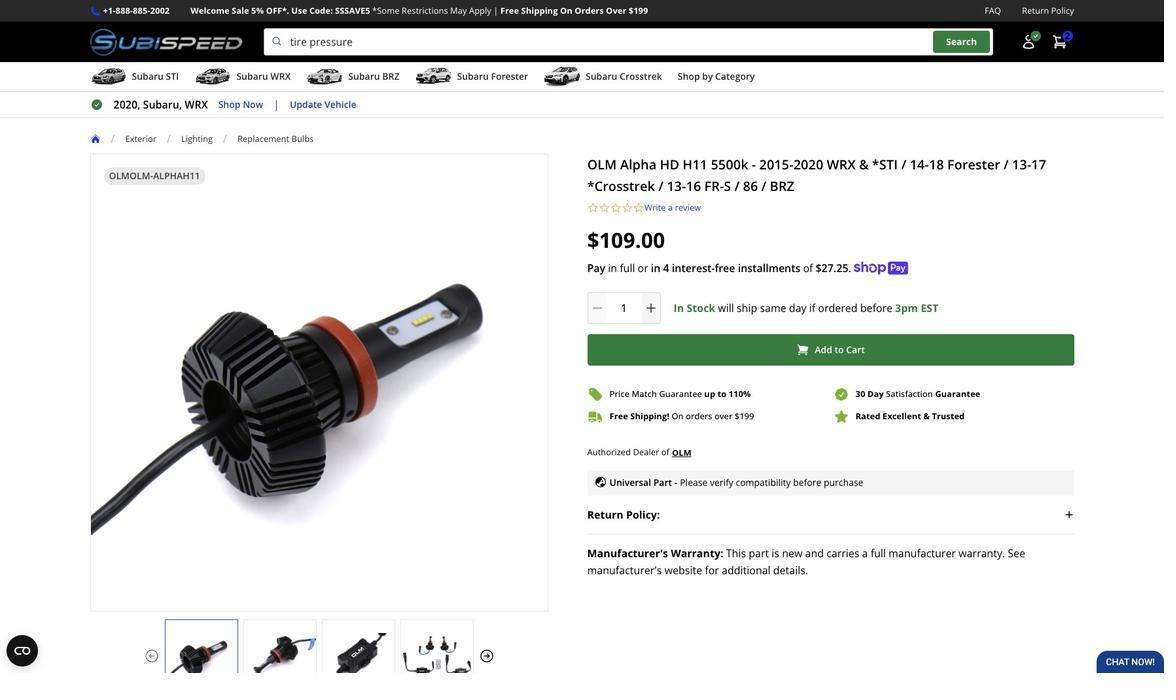 Task type: vqa. For each thing, say whether or not it's contained in the screenshot.
guarantee
yes



Task type: describe. For each thing, give the bounding box(es) containing it.
replacement bulbs link down update on the left of the page
[[237, 133, 324, 144]]

for
[[705, 563, 719, 577]]

86
[[743, 177, 758, 195]]

a subaru sti thumbnail image image
[[90, 67, 127, 86]]

0 horizontal spatial a
[[668, 202, 673, 213]]

welcome sale 5% off*. use code: sssave5
[[191, 5, 370, 16]]

code:
[[309, 5, 333, 16]]

hd
[[660, 156, 679, 173]]

go to right image image
[[479, 649, 494, 664]]

30
[[856, 388, 865, 400]]

orders
[[575, 5, 604, 16]]

search input field
[[263, 28, 993, 56]]

subaru for subaru wrx
[[236, 70, 268, 83]]

up
[[704, 388, 715, 400]]

wrx inside dropdown button
[[270, 70, 291, 83]]

price
[[610, 388, 630, 400]]

return for return policy:
[[587, 507, 623, 522]]

olmolm-alphah11
[[109, 170, 200, 182]]

/ left 17
[[1004, 156, 1009, 173]]

or
[[638, 261, 648, 275]]

sssave5
[[335, 5, 370, 16]]

satisfaction
[[886, 388, 933, 400]]

same
[[760, 301, 786, 315]]

olmolm-
[[109, 170, 153, 182]]

0 vertical spatial of
[[803, 261, 813, 275]]

5%
[[251, 5, 264, 16]]

additional
[[722, 563, 771, 577]]

2020, subaru, wrx
[[114, 98, 208, 112]]

exterior link down '2020, subaru, wrx'
[[125, 133, 167, 144]]

return policy: button
[[587, 496, 1074, 534]]

return policy
[[1022, 5, 1074, 16]]

alpha
[[620, 156, 657, 173]]

14-
[[910, 156, 929, 173]]

manufacturer's warranty:
[[587, 546, 724, 560]]

rated excellent & trusted
[[856, 410, 965, 422]]

manufacturer's
[[587, 546, 668, 560]]

30 day satisfaction guarantee
[[856, 388, 980, 400]]

4
[[663, 261, 669, 275]]

day
[[789, 301, 807, 315]]

1 empty star image from the left
[[587, 202, 599, 214]]

subaru for subaru brz
[[348, 70, 380, 83]]

subaru brz button
[[306, 65, 399, 91]]

return policy link
[[1022, 4, 1074, 18]]

price match guarantee up to 110%
[[610, 388, 751, 400]]

1 vertical spatial &
[[923, 410, 930, 422]]

& inside olm alpha hd h11 5500k - 2015-2020 wrx & *sti / 14-18 forester / 13-17 *crosstrek / 13-16 fr-s / 86 / brz
[[859, 156, 869, 173]]

cart
[[846, 343, 865, 356]]

replacement bulbs link down now
[[237, 133, 314, 144]]

1 in from the left
[[608, 261, 617, 275]]

subaru sti
[[132, 70, 179, 83]]

and
[[805, 546, 824, 560]]

$109.00
[[587, 226, 665, 254]]

subaru forester
[[457, 70, 528, 83]]

trusted
[[932, 410, 965, 422]]

1 vertical spatial before
[[793, 476, 821, 489]]

pay
[[587, 261, 605, 275]]

over
[[606, 5, 626, 16]]

1 horizontal spatial free
[[610, 410, 628, 422]]

return policy:
[[587, 507, 660, 522]]

search
[[946, 36, 977, 48]]

5500k
[[711, 156, 748, 173]]

+1-
[[103, 5, 116, 16]]

sti
[[166, 70, 179, 83]]

replacement bulbs
[[237, 133, 314, 144]]

olm inside authorized dealer of olm
[[672, 447, 692, 458]]

0 vertical spatial on
[[560, 5, 572, 16]]

888-
[[116, 5, 133, 16]]

bulbs
[[292, 133, 314, 144]]

warranty.
[[959, 546, 1005, 560]]

warranty:
[[671, 546, 724, 560]]

full inside this part is new and carries a full manufacturer warranty. see manufacturer's website for additional details.
[[871, 546, 886, 560]]

update
[[290, 98, 322, 110]]

return for return policy
[[1022, 5, 1049, 16]]

subaru for subaru forester
[[457, 70, 489, 83]]

1 vertical spatial to
[[718, 388, 726, 400]]

excellent
[[883, 410, 921, 422]]

day
[[868, 388, 884, 400]]

is
[[772, 546, 779, 560]]

free
[[715, 261, 735, 275]]

2 empty star image from the left
[[610, 202, 622, 214]]

to inside button
[[835, 343, 844, 356]]

a subaru brz thumbnail image image
[[306, 67, 343, 86]]

forester inside 'subaru forester' dropdown button
[[491, 70, 528, 83]]

subispeed logo image
[[90, 28, 243, 56]]

.
[[848, 261, 851, 275]]

authorized
[[587, 446, 631, 458]]

0 vertical spatial 13-
[[1012, 156, 1031, 173]]

category
[[715, 70, 755, 83]]

write
[[645, 202, 666, 213]]

website
[[665, 563, 702, 577]]

0 horizontal spatial wrx
[[185, 98, 208, 112]]

manufacturer's
[[587, 563, 662, 577]]

replacement
[[237, 133, 289, 144]]

/ left 14-
[[901, 156, 906, 173]]

shop now link
[[218, 97, 263, 112]]

/ up write
[[658, 177, 664, 195]]

in
[[674, 301, 684, 315]]

$27.25
[[816, 261, 848, 275]]

universal part - please verify compatibility before purchase
[[610, 476, 863, 489]]

subaru,
[[143, 98, 182, 112]]

subaru crosstrek button
[[544, 65, 662, 91]]

this
[[726, 546, 746, 560]]

restrictions
[[402, 5, 448, 16]]

purchase
[[824, 476, 863, 489]]

- inside olm alpha hd h11 5500k - 2015-2020 wrx & *sti / 14-18 forester / 13-17 *crosstrek / 13-16 fr-s / 86 / brz
[[752, 156, 756, 173]]

subaru wrx button
[[195, 65, 291, 91]]

0 vertical spatial $199
[[629, 5, 648, 16]]

will
[[718, 301, 734, 315]]

dealer
[[633, 446, 659, 458]]

by
[[702, 70, 713, 83]]

0 horizontal spatial free
[[500, 5, 519, 16]]

search button
[[933, 31, 990, 53]]

lighting
[[181, 133, 213, 144]]

open widget image
[[7, 635, 38, 667]]

subaru brz
[[348, 70, 399, 83]]

2 button
[[1045, 29, 1074, 55]]

/ right exterior
[[167, 132, 171, 146]]

1 vertical spatial $199
[[735, 410, 754, 422]]

match
[[632, 388, 657, 400]]



Task type: locate. For each thing, give the bounding box(es) containing it.
0 vertical spatial |
[[494, 5, 498, 16]]

5 subaru from the left
[[586, 70, 617, 83]]

2020,
[[114, 98, 140, 112]]

/ right 86
[[761, 177, 767, 195]]

2020
[[794, 156, 823, 173]]

compatibility
[[736, 476, 791, 489]]

home image
[[90, 134, 100, 144]]

0 horizontal spatial forester
[[491, 70, 528, 83]]

0 horizontal spatial -
[[674, 476, 677, 489]]

decrement image
[[591, 301, 604, 315]]

return left the policy
[[1022, 5, 1049, 16]]

subaru up now
[[236, 70, 268, 83]]

brz inside olm alpha hd h11 5500k - 2015-2020 wrx & *sti / 14-18 forester / 13-17 *crosstrek / 13-16 fr-s / 86 / brz
[[770, 177, 794, 195]]

/ right the home icon
[[111, 132, 115, 146]]

a right carries
[[862, 546, 868, 560]]

a inside this part is new and carries a full manufacturer warranty. see manufacturer's website for additional details.
[[862, 546, 868, 560]]

a subaru wrx thumbnail image image
[[195, 67, 231, 86]]

1 horizontal spatial return
[[1022, 5, 1049, 16]]

3 subaru from the left
[[348, 70, 380, 83]]

3 empty star image from the left
[[622, 202, 633, 214]]

to right add
[[835, 343, 844, 356]]

1 horizontal spatial wrx
[[270, 70, 291, 83]]

0 vertical spatial &
[[859, 156, 869, 173]]

empty star image
[[587, 202, 599, 214], [610, 202, 622, 214], [622, 202, 633, 214], [633, 202, 645, 214]]

in
[[608, 261, 617, 275], [651, 261, 661, 275]]

shop
[[678, 70, 700, 83], [218, 98, 241, 110]]

subaru wrx
[[236, 70, 291, 83]]

olm alpha hd h11 5500k - 2015-2020 wrx & *sti / 14-18 forester / 13-17 *crosstrek / 13-16 fr-s / 86 / brz
[[587, 156, 1046, 195]]

*some restrictions may apply | free shipping on orders over $199
[[372, 5, 648, 16]]

button image
[[1021, 34, 1036, 50]]

1 horizontal spatial forester
[[947, 156, 1000, 173]]

part
[[749, 546, 769, 560]]

17
[[1031, 156, 1046, 173]]

1 horizontal spatial shop
[[678, 70, 700, 83]]

0 horizontal spatial |
[[274, 98, 279, 112]]

/ right lighting
[[223, 132, 227, 146]]

1 horizontal spatial -
[[752, 156, 756, 173]]

1 vertical spatial full
[[871, 546, 886, 560]]

0 horizontal spatial $199
[[629, 5, 648, 16]]

this part is new and carries a full manufacturer warranty. see manufacturer's website for additional details.
[[587, 546, 1025, 577]]

brz left the a subaru forester thumbnail image
[[382, 70, 399, 83]]

1 horizontal spatial |
[[494, 5, 498, 16]]

0 vertical spatial to
[[835, 343, 844, 356]]

1 vertical spatial on
[[672, 410, 684, 422]]

0 horizontal spatial of
[[661, 446, 669, 458]]

0 horizontal spatial shop
[[218, 98, 241, 110]]

0 vertical spatial -
[[752, 156, 756, 173]]

1 vertical spatial shop
[[218, 98, 241, 110]]

empty star image
[[599, 202, 610, 214]]

1 vertical spatial 13-
[[667, 177, 686, 195]]

sale
[[232, 5, 249, 16]]

1 vertical spatial olm
[[672, 447, 692, 458]]

1 guarantee from the left
[[659, 388, 702, 400]]

shop left now
[[218, 98, 241, 110]]

use
[[291, 5, 307, 16]]

olm up *crosstrek
[[587, 156, 617, 173]]

add
[[815, 343, 832, 356]]

1 horizontal spatial 13-
[[1012, 156, 1031, 173]]

shop pay image
[[854, 262, 908, 275]]

1 vertical spatial |
[[274, 98, 279, 112]]

- right part
[[674, 476, 677, 489]]

wrx inside olm alpha hd h11 5500k - 2015-2020 wrx & *sti / 14-18 forester / 13-17 *crosstrek / 13-16 fr-s / 86 / brz
[[827, 156, 856, 173]]

alphah11
[[153, 170, 200, 182]]

2
[[1065, 30, 1070, 42]]

0 vertical spatial shop
[[678, 70, 700, 83]]

0 vertical spatial olm
[[587, 156, 617, 173]]

shop left by
[[678, 70, 700, 83]]

in left 4
[[651, 261, 661, 275]]

1 vertical spatial brz
[[770, 177, 794, 195]]

add to cart button
[[587, 334, 1074, 366]]

subaru left sti
[[132, 70, 164, 83]]

1 vertical spatial wrx
[[185, 98, 208, 112]]

free right apply
[[500, 5, 519, 16]]

free down price
[[610, 410, 628, 422]]

0 vertical spatial before
[[860, 301, 893, 315]]

before left the purchase
[[793, 476, 821, 489]]

a subaru forester thumbnail image image
[[415, 67, 452, 86]]

of inside authorized dealer of olm
[[661, 446, 669, 458]]

& left trusted
[[923, 410, 930, 422]]

| right apply
[[494, 5, 498, 16]]

4 empty star image from the left
[[633, 202, 645, 214]]

h11
[[683, 156, 708, 173]]

0 horizontal spatial 13-
[[667, 177, 686, 195]]

a right write
[[668, 202, 673, 213]]

1 horizontal spatial before
[[860, 301, 893, 315]]

olm link
[[672, 445, 692, 460]]

1 horizontal spatial $199
[[735, 410, 754, 422]]

*crosstrek
[[587, 177, 655, 195]]

shop for shop by category
[[678, 70, 700, 83]]

a subaru crosstrek thumbnail image image
[[544, 67, 580, 86]]

1 horizontal spatial &
[[923, 410, 930, 422]]

exterior link
[[125, 133, 167, 144], [125, 133, 156, 144]]

a
[[668, 202, 673, 213], [862, 546, 868, 560]]

2 vertical spatial wrx
[[827, 156, 856, 173]]

full left or
[[620, 261, 635, 275]]

guarantee up trusted
[[935, 388, 980, 400]]

subaru up the vehicle
[[348, 70, 380, 83]]

885-
[[133, 5, 150, 16]]

0 vertical spatial full
[[620, 261, 635, 275]]

0 horizontal spatial full
[[620, 261, 635, 275]]

full
[[620, 261, 635, 275], [871, 546, 886, 560]]

ordered
[[818, 301, 858, 315]]

exterior link down 2020,
[[125, 133, 156, 144]]

0 vertical spatial free
[[500, 5, 519, 16]]

of left $27.25
[[803, 261, 813, 275]]

universal
[[610, 476, 651, 489]]

0 horizontal spatial guarantee
[[659, 388, 702, 400]]

shipping!
[[630, 410, 669, 422]]

2 guarantee from the left
[[935, 388, 980, 400]]

see
[[1008, 546, 1025, 560]]

review
[[675, 202, 701, 213]]

/ right s
[[735, 177, 740, 195]]

over
[[715, 410, 732, 422]]

update vehicle
[[290, 98, 356, 110]]

+1-888-885-2002 link
[[103, 4, 170, 18]]

brz inside dropdown button
[[382, 70, 399, 83]]

rated
[[856, 410, 880, 422]]

wrx right 2020
[[827, 156, 856, 173]]

return
[[1022, 5, 1049, 16], [587, 507, 623, 522]]

forester right 18
[[947, 156, 1000, 173]]

fr-
[[704, 177, 724, 195]]

+1-888-885-2002
[[103, 5, 170, 16]]

2002
[[150, 5, 170, 16]]

exterior
[[125, 133, 156, 144]]

1 vertical spatial free
[[610, 410, 628, 422]]

1 vertical spatial -
[[674, 476, 677, 489]]

on
[[560, 5, 572, 16], [672, 410, 684, 422]]

write a review link
[[645, 202, 701, 214]]

1 vertical spatial return
[[587, 507, 623, 522]]

1 vertical spatial of
[[661, 446, 669, 458]]

*some
[[372, 5, 399, 16]]

0 horizontal spatial to
[[718, 388, 726, 400]]

shop inside dropdown button
[[678, 70, 700, 83]]

return inside 'link'
[[1022, 5, 1049, 16]]

18
[[929, 156, 944, 173]]

2 subaru from the left
[[236, 70, 268, 83]]

manufacturer
[[889, 546, 956, 560]]

new
[[782, 546, 802, 560]]

0 vertical spatial wrx
[[270, 70, 291, 83]]

subaru for subaru sti
[[132, 70, 164, 83]]

1 subaru from the left
[[132, 70, 164, 83]]

0 vertical spatial a
[[668, 202, 673, 213]]

0 horizontal spatial on
[[560, 5, 572, 16]]

110%
[[729, 388, 751, 400]]

in right pay
[[608, 261, 617, 275]]

return inside dropdown button
[[587, 507, 623, 522]]

subaru for subaru crosstrek
[[586, 70, 617, 83]]

to right up
[[718, 388, 726, 400]]

if
[[809, 301, 815, 315]]

2 in from the left
[[651, 261, 661, 275]]

subaru right the a subaru forester thumbnail image
[[457, 70, 489, 83]]

13-
[[1012, 156, 1031, 173], [667, 177, 686, 195]]

subaru left crosstrek
[[586, 70, 617, 83]]

free shipping! on orders over $199
[[610, 410, 754, 422]]

policy
[[1051, 5, 1074, 16]]

0 vertical spatial return
[[1022, 5, 1049, 16]]

0 horizontal spatial olm
[[587, 156, 617, 173]]

2015-
[[759, 156, 794, 173]]

$199 right over at the top
[[629, 5, 648, 16]]

olm inside olm alpha hd h11 5500k - 2015-2020 wrx & *sti / 14-18 forester / 13-17 *crosstrek / 13-16 fr-s / 86 / brz
[[587, 156, 617, 173]]

of
[[803, 261, 813, 275], [661, 446, 669, 458]]

0 horizontal spatial &
[[859, 156, 869, 173]]

0 horizontal spatial in
[[608, 261, 617, 275]]

shipping
[[521, 5, 558, 16]]

0 horizontal spatial return
[[587, 507, 623, 522]]

0 horizontal spatial brz
[[382, 70, 399, 83]]

write a review
[[645, 202, 701, 213]]

| right now
[[274, 98, 279, 112]]

s
[[724, 177, 731, 195]]

olm up please
[[672, 447, 692, 458]]

subaru forester button
[[415, 65, 528, 91]]

welcome
[[191, 5, 229, 16]]

3pm
[[895, 301, 918, 315]]

1 horizontal spatial on
[[672, 410, 684, 422]]

increment image
[[644, 301, 657, 315]]

0 horizontal spatial before
[[793, 476, 821, 489]]

&
[[859, 156, 869, 173], [923, 410, 930, 422]]

guarantee up free shipping! on orders over $199
[[659, 388, 702, 400]]

1 horizontal spatial olm
[[672, 447, 692, 458]]

of left olm link
[[661, 446, 669, 458]]

1 horizontal spatial a
[[862, 546, 868, 560]]

off*.
[[266, 5, 289, 16]]

wrx up update on the left of the page
[[270, 70, 291, 83]]

full right carries
[[871, 546, 886, 560]]

1 horizontal spatial brz
[[770, 177, 794, 195]]

orders
[[686, 410, 712, 422]]

forester left "a subaru crosstrek thumbnail image"
[[491, 70, 528, 83]]

0 vertical spatial forester
[[491, 70, 528, 83]]

1 horizontal spatial of
[[803, 261, 813, 275]]

1 horizontal spatial guarantee
[[935, 388, 980, 400]]

in stock will ship same day if ordered before 3pm est
[[674, 301, 938, 315]]

brz down 2015-
[[770, 177, 794, 195]]

1 horizontal spatial full
[[871, 546, 886, 560]]

1 horizontal spatial in
[[651, 261, 661, 275]]

-
[[752, 156, 756, 173], [674, 476, 677, 489]]

please
[[680, 476, 708, 489]]

1 vertical spatial a
[[862, 546, 868, 560]]

2 horizontal spatial wrx
[[827, 156, 856, 173]]

shop by category
[[678, 70, 755, 83]]

est
[[921, 301, 938, 315]]

None number field
[[587, 292, 661, 324]]

1 vertical spatial forester
[[947, 156, 1000, 173]]

- up 86
[[752, 156, 756, 173]]

return left policy: at the bottom right of the page
[[587, 507, 623, 522]]

shop for shop now
[[218, 98, 241, 110]]

stock
[[687, 301, 715, 315]]

forester inside olm alpha hd h11 5500k - 2015-2020 wrx & *sti / 14-18 forester / 13-17 *crosstrek / 13-16 fr-s / 86 / brz
[[947, 156, 1000, 173]]

& left *sti
[[859, 156, 869, 173]]

0 vertical spatial brz
[[382, 70, 399, 83]]

1 horizontal spatial to
[[835, 343, 844, 356]]

$199 right over
[[735, 410, 754, 422]]

before left 3pm
[[860, 301, 893, 315]]

update vehicle button
[[290, 97, 356, 112]]

4 subaru from the left
[[457, 70, 489, 83]]

wrx down a subaru wrx thumbnail image
[[185, 98, 208, 112]]



